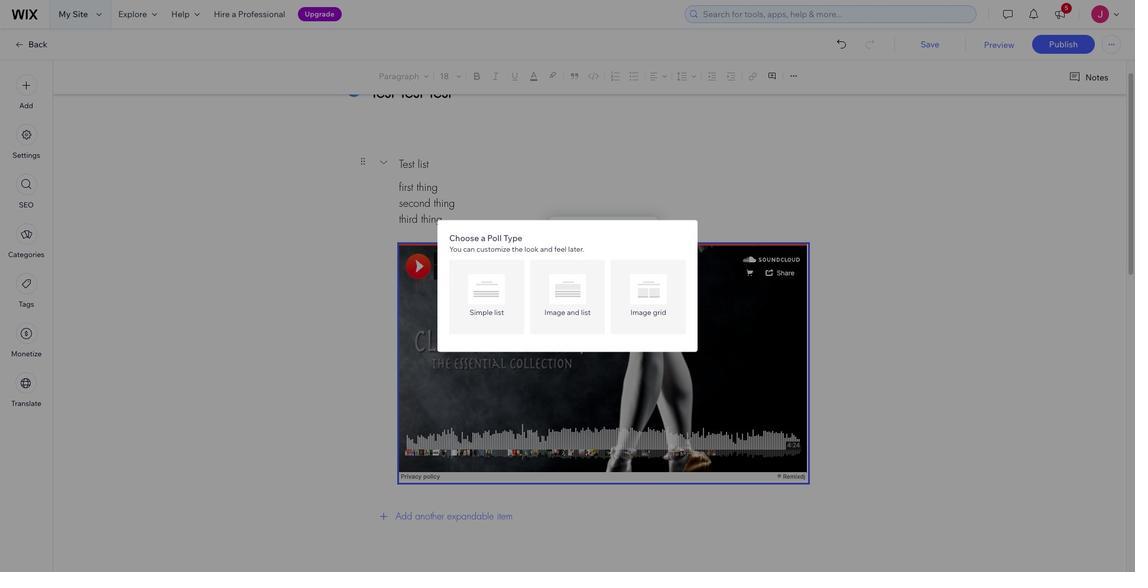Task type: vqa. For each thing, say whether or not it's contained in the screenshot.
the left &
no



Task type: describe. For each thing, give the bounding box(es) containing it.
settings button
[[12, 124, 40, 160]]

0 vertical spatial thing
[[417, 180, 438, 194]]

type
[[504, 233, 523, 243]]

Search for tools, apps, help & more... field
[[700, 6, 973, 22]]

1 vertical spatial thing
[[434, 196, 455, 210]]

site
[[73, 9, 88, 20]]

add another expandable item button
[[371, 503, 809, 531]]

simple list option
[[450, 260, 525, 335]]

add for add another expandable item
[[396, 511, 412, 523]]

can
[[463, 245, 475, 254]]

image for image and list
[[545, 308, 566, 317]]

monetize button
[[11, 323, 42, 359]]

my
[[59, 9, 71, 20]]

preview
[[985, 40, 1015, 50]]

my site
[[59, 9, 88, 20]]

list for simple list
[[495, 308, 504, 317]]

you
[[450, 245, 462, 254]]

publish
[[1050, 39, 1079, 50]]

translate button
[[11, 373, 41, 408]]

the
[[512, 245, 523, 254]]

later.
[[569, 245, 585, 254]]

choose
[[450, 233, 479, 243]]

paragraph button
[[377, 68, 431, 85]]

seo
[[19, 201, 34, 209]]

save button
[[907, 39, 955, 50]]

image and list option
[[530, 260, 605, 335]]

notes button
[[1065, 69, 1113, 85]]

list for test list
[[418, 157, 429, 171]]

publish button
[[1033, 35, 1096, 54]]

image for image grid
[[631, 308, 652, 317]]

upgrade button
[[298, 7, 342, 21]]

notes
[[1086, 72, 1109, 83]]

back button
[[14, 39, 47, 50]]

and inside choose a poll type you can customize the look and feel later.
[[541, 245, 553, 254]]

grid
[[653, 308, 667, 317]]

translate
[[11, 399, 41, 408]]

add another expandable item
[[396, 511, 513, 523]]

5 button
[[1048, 0, 1074, 28]]

second
[[399, 196, 431, 210]]

add for add
[[19, 101, 33, 110]]

customize
[[477, 245, 511, 254]]

item
[[497, 511, 513, 523]]

feel
[[555, 245, 567, 254]]

list box containing simple list
[[450, 260, 686, 335]]

image and list
[[545, 308, 591, 317]]

choose a poll type you can customize the look and feel later.
[[450, 233, 585, 254]]



Task type: locate. For each thing, give the bounding box(es) containing it.
0 horizontal spatial and
[[541, 245, 553, 254]]

add left another
[[396, 511, 412, 523]]

5
[[1066, 4, 1069, 12]]

hire
[[214, 9, 230, 20]]

simple
[[470, 308, 493, 317]]

thing right third
[[421, 212, 443, 226]]

add up "settings" button at the left
[[19, 101, 33, 110]]

2 horizontal spatial list
[[581, 308, 591, 317]]

thing
[[417, 180, 438, 194], [434, 196, 455, 210], [421, 212, 443, 226]]

save
[[921, 39, 940, 50]]

hire a professional link
[[207, 0, 293, 28]]

and inside option
[[567, 308, 580, 317]]

a for hire
[[232, 9, 236, 20]]

1 horizontal spatial image
[[631, 308, 652, 317]]

hire a professional
[[214, 9, 285, 20]]

monetize
[[11, 350, 42, 359]]

look
[[525, 245, 539, 254]]

2 vertical spatial thing
[[421, 212, 443, 226]]

categories button
[[8, 224, 44, 259]]

0 vertical spatial add
[[19, 101, 33, 110]]

thing right second
[[434, 196, 455, 210]]

1 horizontal spatial add
[[396, 511, 412, 523]]

add inside add button
[[19, 101, 33, 110]]

1 vertical spatial a
[[481, 233, 486, 243]]

settings
[[12, 151, 40, 160]]

expandable
[[447, 511, 494, 523]]

professional
[[238, 9, 285, 20]]

a inside choose a poll type you can customize the look and feel later.
[[481, 233, 486, 243]]

1 horizontal spatial a
[[481, 233, 486, 243]]

add
[[19, 101, 33, 110], [396, 511, 412, 523]]

Add a Catchy Title text field
[[371, 80, 796, 102]]

help button
[[164, 0, 207, 28]]

test list
[[399, 157, 429, 171]]

tags
[[19, 300, 34, 309]]

third
[[399, 212, 418, 226]]

simple list
[[470, 308, 504, 317]]

add button
[[16, 75, 37, 110]]

explore
[[118, 9, 147, 20]]

list inside image and list option
[[581, 308, 591, 317]]

1 horizontal spatial list
[[495, 308, 504, 317]]

a
[[232, 9, 236, 20], [481, 233, 486, 243]]

poll
[[488, 233, 502, 243]]

thing up second
[[417, 180, 438, 194]]

1 image from the left
[[545, 308, 566, 317]]

a for choose
[[481, 233, 486, 243]]

a left poll
[[481, 233, 486, 243]]

add inside add another expandable item button
[[396, 511, 412, 523]]

list inside simple list option
[[495, 308, 504, 317]]

0 horizontal spatial image
[[545, 308, 566, 317]]

0 horizontal spatial list
[[418, 157, 429, 171]]

list box
[[450, 260, 686, 335]]

seo button
[[16, 174, 37, 209]]

another
[[415, 511, 445, 523]]

1 vertical spatial and
[[567, 308, 580, 317]]

image grid
[[631, 308, 667, 317]]

first
[[399, 180, 414, 194]]

image
[[545, 308, 566, 317], [631, 308, 652, 317]]

test
[[399, 157, 415, 171]]

0 vertical spatial and
[[541, 245, 553, 254]]

categories
[[8, 250, 44, 259]]

tags button
[[16, 273, 37, 309]]

and
[[541, 245, 553, 254], [567, 308, 580, 317]]

upgrade
[[305, 9, 335, 18]]

image grid option
[[611, 260, 686, 335]]

1 vertical spatial add
[[396, 511, 412, 523]]

first thing second thing third thing
[[399, 180, 455, 226]]

a right hire on the left top of the page
[[232, 9, 236, 20]]

0 horizontal spatial add
[[19, 101, 33, 110]]

back
[[28, 39, 47, 50]]

0 horizontal spatial a
[[232, 9, 236, 20]]

2 image from the left
[[631, 308, 652, 317]]

help
[[171, 9, 190, 20]]

1 horizontal spatial and
[[567, 308, 580, 317]]

list
[[418, 157, 429, 171], [495, 308, 504, 317], [581, 308, 591, 317]]

preview button
[[985, 40, 1015, 50]]

menu
[[0, 67, 53, 415]]

menu containing add
[[0, 67, 53, 415]]

0 vertical spatial a
[[232, 9, 236, 20]]

paragraph
[[379, 71, 419, 82]]



